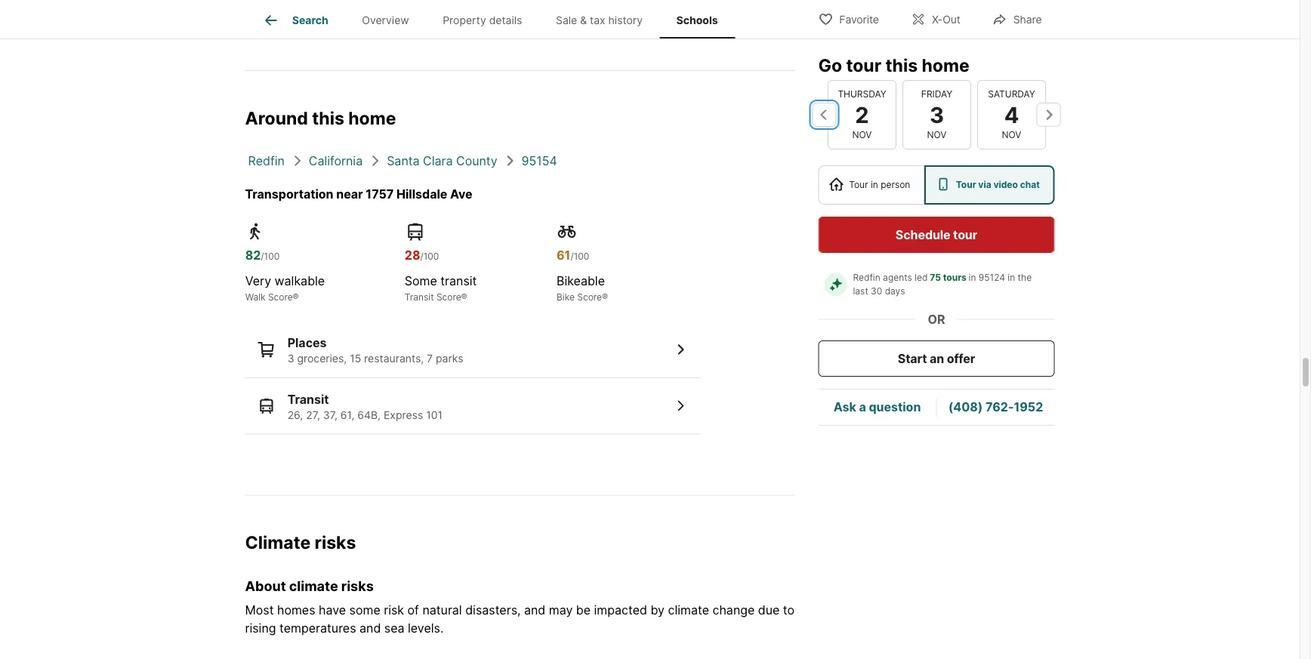 Task type: locate. For each thing, give the bounding box(es) containing it.
score for walkable
[[268, 291, 293, 302]]

change
[[713, 603, 755, 618]]

risks up about climate risks
[[315, 532, 356, 553]]

of
[[408, 603, 419, 618]]

score right walk
[[268, 291, 293, 302]]

climate right by
[[668, 603, 709, 618]]

list box
[[819, 165, 1055, 205]]

in right tours
[[969, 272, 977, 283]]

0 vertical spatial tour
[[847, 54, 882, 76]]

redfin up last
[[853, 272, 881, 283]]

® inside bikeable bike score ®
[[602, 291, 608, 302]]

this up thursday
[[886, 54, 918, 76]]

bikeable bike score ®
[[557, 274, 608, 302]]

and left may
[[524, 603, 546, 618]]

about climate risks
[[245, 578, 374, 595]]

tour right schedule
[[954, 227, 978, 242]]

levels.
[[408, 621, 444, 636]]

® down transit
[[461, 291, 467, 302]]

1 horizontal spatial nov
[[927, 130, 947, 141]]

score
[[268, 291, 293, 302], [437, 291, 461, 302], [578, 291, 602, 302]]

schedule tour button
[[819, 217, 1055, 253]]

in left the
[[1008, 272, 1016, 283]]

a
[[859, 400, 866, 415]]

0 horizontal spatial home
[[349, 107, 396, 128]]

82
[[245, 248, 261, 263]]

0 vertical spatial and
[[524, 603, 546, 618]]

1 ® from the left
[[293, 291, 299, 302]]

tour left person
[[849, 179, 869, 190]]

chat
[[1021, 179, 1040, 190]]

0 vertical spatial home
[[922, 54, 970, 76]]

tour for tour in person
[[849, 179, 869, 190]]

3 inside the places 3 groceries, 15 restaurants, 7 parks
[[288, 352, 294, 365]]

list box containing tour in person
[[819, 165, 1055, 205]]

3 inside friday 3 nov
[[930, 101, 944, 128]]

1 horizontal spatial score
[[437, 291, 461, 302]]

score down bikeable
[[578, 291, 602, 302]]

tour via video chat option
[[925, 165, 1055, 205]]

santa clara county
[[387, 153, 498, 168]]

tab list
[[245, 0, 747, 39]]

around
[[245, 107, 308, 128]]

®
[[293, 291, 299, 302], [461, 291, 467, 302], [602, 291, 608, 302]]

schools tab
[[660, 2, 735, 39]]

0 horizontal spatial climate
[[289, 578, 338, 595]]

1 horizontal spatial 3
[[930, 101, 944, 128]]

1 /100 from the left
[[261, 251, 280, 262]]

0 horizontal spatial tour
[[849, 179, 869, 190]]

property details
[[443, 14, 522, 27]]

0 horizontal spatial tour
[[847, 54, 882, 76]]

friday
[[921, 89, 953, 100]]

/100 inside 28 /100
[[420, 251, 439, 262]]

95154
[[522, 153, 557, 168]]

santa
[[387, 153, 420, 168]]

share
[[1014, 13, 1042, 26]]

in
[[871, 179, 879, 190], [969, 272, 977, 283], [1008, 272, 1016, 283]]

0 vertical spatial risks
[[315, 532, 356, 553]]

days
[[885, 286, 906, 297]]

overview tab
[[345, 2, 426, 39]]

places 3 groceries, 15 restaurants, 7 parks
[[288, 336, 464, 365]]

nov inside thursday 2 nov
[[852, 130, 872, 141]]

1 vertical spatial redfin
[[853, 272, 881, 283]]

3
[[930, 101, 944, 128], [288, 352, 294, 365]]

score inside some transit transit score ®
[[437, 291, 461, 302]]

this up california link
[[312, 107, 344, 128]]

0 horizontal spatial score
[[268, 291, 293, 302]]

transit up 27, on the bottom
[[288, 392, 329, 407]]

1 horizontal spatial transit
[[405, 291, 434, 302]]

express
[[384, 409, 423, 421]]

1 horizontal spatial climate
[[668, 603, 709, 618]]

3 ® from the left
[[602, 291, 608, 302]]

to
[[783, 603, 795, 618]]

score inside very walkable walk score ®
[[268, 291, 293, 302]]

0 horizontal spatial nov
[[852, 130, 872, 141]]

1 vertical spatial climate
[[668, 603, 709, 618]]

nov inside saturday 4 nov
[[1002, 130, 1022, 141]]

1 nov from the left
[[852, 130, 872, 141]]

walkable
[[275, 274, 325, 288]]

and down some
[[360, 621, 381, 636]]

0 vertical spatial 3
[[930, 101, 944, 128]]

0 horizontal spatial this
[[312, 107, 344, 128]]

1 horizontal spatial tour
[[956, 179, 977, 190]]

3 score from the left
[[578, 291, 602, 302]]

0 vertical spatial redfin
[[248, 153, 285, 168]]

transit
[[441, 274, 477, 288]]

climate
[[289, 578, 338, 595], [668, 603, 709, 618]]

near
[[336, 186, 363, 201]]

2 nov from the left
[[927, 130, 947, 141]]

0 horizontal spatial transit
[[288, 392, 329, 407]]

1 horizontal spatial /100
[[420, 251, 439, 262]]

score for transit
[[437, 291, 461, 302]]

2 horizontal spatial score
[[578, 291, 602, 302]]

favorite
[[840, 13, 879, 26]]

tour for tour via video chat
[[956, 179, 977, 190]]

redfin up 'transportation'
[[248, 153, 285, 168]]

offer
[[947, 351, 976, 366]]

2 tour from the left
[[956, 179, 977, 190]]

tour
[[847, 54, 882, 76], [954, 227, 978, 242]]

about
[[245, 578, 286, 595]]

climate up the 'homes'
[[289, 578, 338, 595]]

nov inside friday 3 nov
[[927, 130, 947, 141]]

None button
[[828, 80, 897, 150], [903, 80, 971, 150], [977, 80, 1046, 150], [828, 80, 897, 150], [903, 80, 971, 150], [977, 80, 1046, 150]]

home
[[922, 54, 970, 76], [349, 107, 396, 128]]

2 score from the left
[[437, 291, 461, 302]]

1 horizontal spatial redfin
[[853, 272, 881, 283]]

previous image
[[813, 103, 837, 127]]

redfin link
[[248, 153, 285, 168]]

score down transit
[[437, 291, 461, 302]]

transit 26, 27, 37, 61, 64b, express 101
[[288, 392, 443, 421]]

risks
[[315, 532, 356, 553], [341, 578, 374, 595]]

/100
[[261, 251, 280, 262], [420, 251, 439, 262], [571, 251, 590, 262]]

3 /100 from the left
[[571, 251, 590, 262]]

risks up some
[[341, 578, 374, 595]]

3 nov from the left
[[1002, 130, 1022, 141]]

in inside option
[[871, 179, 879, 190]]

go
[[819, 54, 843, 76]]

tour up thursday
[[847, 54, 882, 76]]

/100 up some
[[420, 251, 439, 262]]

1 score from the left
[[268, 291, 293, 302]]

0 horizontal spatial redfin
[[248, 153, 285, 168]]

climate risks
[[245, 532, 356, 553]]

0 horizontal spatial 3
[[288, 352, 294, 365]]

next image
[[1037, 103, 1061, 127]]

saturday 4 nov
[[988, 89, 1035, 141]]

nov down friday
[[927, 130, 947, 141]]

® inside some transit transit score ®
[[461, 291, 467, 302]]

3 down places
[[288, 352, 294, 365]]

redfin
[[248, 153, 285, 168], [853, 272, 881, 283]]

1 vertical spatial tour
[[954, 227, 978, 242]]

0 horizontal spatial and
[[360, 621, 381, 636]]

1 vertical spatial risks
[[341, 578, 374, 595]]

this
[[886, 54, 918, 76], [312, 107, 344, 128]]

x-out
[[932, 13, 961, 26]]

/100 up bikeable
[[571, 251, 590, 262]]

property
[[443, 14, 486, 27]]

schools
[[677, 14, 718, 27]]

homes
[[277, 603, 315, 618]]

agents
[[883, 272, 913, 283]]

2 horizontal spatial /100
[[571, 251, 590, 262]]

30
[[871, 286, 883, 297]]

home up santa
[[349, 107, 396, 128]]

0 horizontal spatial ®
[[293, 291, 299, 302]]

61
[[557, 248, 571, 263]]

tour
[[849, 179, 869, 190], [956, 179, 977, 190]]

1 horizontal spatial this
[[886, 54, 918, 76]]

1 horizontal spatial tour
[[954, 227, 978, 242]]

26,
[[288, 409, 303, 421]]

1 vertical spatial transit
[[288, 392, 329, 407]]

95154 link
[[522, 153, 557, 168]]

in left person
[[871, 179, 879, 190]]

property details tab
[[426, 2, 539, 39]]

transit down some
[[405, 291, 434, 302]]

favorite button
[[806, 3, 892, 34]]

question
[[869, 400, 921, 415]]

1 vertical spatial 3
[[288, 352, 294, 365]]

groceries,
[[297, 352, 347, 365]]

/100 inside 61 /100
[[571, 251, 590, 262]]

2 horizontal spatial nov
[[1002, 130, 1022, 141]]

in inside in the last 30 days
[[1008, 272, 1016, 283]]

parks
[[436, 352, 464, 365]]

3 down friday
[[930, 101, 944, 128]]

1 horizontal spatial ®
[[461, 291, 467, 302]]

0 horizontal spatial /100
[[261, 251, 280, 262]]

/100 up very
[[261, 251, 280, 262]]

® for walkable
[[293, 291, 299, 302]]

0 vertical spatial climate
[[289, 578, 338, 595]]

nov down 4
[[1002, 130, 1022, 141]]

tour inside button
[[954, 227, 978, 242]]

nov down 2
[[852, 130, 872, 141]]

® inside very walkable walk score ®
[[293, 291, 299, 302]]

75
[[930, 272, 941, 283]]

tour left via
[[956, 179, 977, 190]]

search
[[292, 14, 328, 27]]

® down "walkable"
[[293, 291, 299, 302]]

tax
[[590, 14, 606, 27]]

0 horizontal spatial in
[[871, 179, 879, 190]]

0 vertical spatial transit
[[405, 291, 434, 302]]

2 /100 from the left
[[420, 251, 439, 262]]

28 /100
[[405, 248, 439, 263]]

/100 inside "82 /100"
[[261, 251, 280, 262]]

® down bikeable
[[602, 291, 608, 302]]

disasters,
[[466, 603, 521, 618]]

start an offer button
[[819, 341, 1055, 377]]

some
[[350, 603, 381, 618]]

1 tour from the left
[[849, 179, 869, 190]]

2 horizontal spatial in
[[1008, 272, 1016, 283]]

nov for 2
[[852, 130, 872, 141]]

2 horizontal spatial ®
[[602, 291, 608, 302]]

home up friday
[[922, 54, 970, 76]]

2 ® from the left
[[461, 291, 467, 302]]

1757
[[366, 186, 394, 201]]



Task type: vqa. For each thing, say whether or not it's contained in the screenshot.


Task type: describe. For each thing, give the bounding box(es) containing it.
/100 for 28
[[420, 251, 439, 262]]

climate inside most homes have some risk of natural disasters, and may be impacted by climate change due to rising temperatures and sea levels.
[[668, 603, 709, 618]]

some
[[405, 274, 437, 288]]

clara
[[423, 153, 453, 168]]

impacted
[[594, 603, 648, 618]]

schedule
[[896, 227, 951, 242]]

go tour this home
[[819, 54, 970, 76]]

may
[[549, 603, 573, 618]]

redfin for redfin agents led 75 tours in 95124
[[853, 272, 881, 283]]

37,
[[323, 409, 338, 421]]

walk
[[245, 291, 266, 302]]

1 vertical spatial home
[[349, 107, 396, 128]]

nov for 3
[[927, 130, 947, 141]]

transportation near 1757 hillsdale ave
[[245, 186, 473, 201]]

thursday 2 nov
[[838, 89, 886, 141]]

friday 3 nov
[[921, 89, 953, 141]]

3 for friday
[[930, 101, 944, 128]]

very walkable walk score ®
[[245, 274, 325, 302]]

risk
[[384, 603, 404, 618]]

redfin agents led 75 tours in 95124
[[853, 272, 1006, 283]]

tour for schedule
[[954, 227, 978, 242]]

tab list containing search
[[245, 0, 747, 39]]

very
[[245, 274, 271, 288]]

led
[[915, 272, 928, 283]]

places
[[288, 336, 327, 350]]

by
[[651, 603, 665, 618]]

due
[[758, 603, 780, 618]]

1 vertical spatial this
[[312, 107, 344, 128]]

or
[[928, 312, 946, 327]]

95124
[[979, 272, 1006, 283]]

0 vertical spatial this
[[886, 54, 918, 76]]

x-out button
[[898, 3, 974, 34]]

santa clara county link
[[387, 153, 498, 168]]

county
[[456, 153, 498, 168]]

/100 for 61
[[571, 251, 590, 262]]

bikeable
[[557, 274, 605, 288]]

61 /100
[[557, 248, 590, 263]]

search link
[[262, 11, 328, 29]]

ask a question
[[834, 400, 921, 415]]

28
[[405, 248, 420, 263]]

transit inside transit 26, 27, 37, 61, 64b, express 101
[[288, 392, 329, 407]]

climate
[[245, 532, 311, 553]]

(408) 762-1952
[[949, 400, 1044, 415]]

last
[[853, 286, 869, 297]]

tour via video chat
[[956, 179, 1040, 190]]

person
[[881, 179, 911, 190]]

some transit transit score ®
[[405, 274, 477, 302]]

around this home
[[245, 107, 396, 128]]

(408)
[[949, 400, 983, 415]]

sea
[[384, 621, 405, 636]]

an
[[930, 351, 945, 366]]

temperatures
[[280, 621, 356, 636]]

tour for go
[[847, 54, 882, 76]]

start
[[898, 351, 927, 366]]

most homes have some risk of natural disasters, and may be impacted by climate change due to rising temperatures and sea levels.
[[245, 603, 795, 636]]

1 horizontal spatial and
[[524, 603, 546, 618]]

(408) 762-1952 link
[[949, 400, 1044, 415]]

7
[[427, 352, 433, 365]]

101
[[426, 409, 443, 421]]

sale
[[556, 14, 577, 27]]

transit inside some transit transit score ®
[[405, 291, 434, 302]]

california
[[309, 153, 363, 168]]

® for transit
[[461, 291, 467, 302]]

the
[[1018, 272, 1032, 283]]

/100 for 82
[[261, 251, 280, 262]]

have
[[319, 603, 346, 618]]

sale & tax history tab
[[539, 2, 660, 39]]

redfin for redfin
[[248, 153, 285, 168]]

ave
[[450, 186, 473, 201]]

61,
[[341, 409, 355, 421]]

thursday
[[838, 89, 886, 100]]

x-
[[932, 13, 943, 26]]

1 horizontal spatial home
[[922, 54, 970, 76]]

overview
[[362, 14, 409, 27]]

1 vertical spatial and
[[360, 621, 381, 636]]

2
[[855, 101, 869, 128]]

via
[[979, 179, 992, 190]]

be
[[576, 603, 591, 618]]

ask
[[834, 400, 857, 415]]

score inside bikeable bike score ®
[[578, 291, 602, 302]]

transportation
[[245, 186, 334, 201]]

hillsdale
[[397, 186, 448, 201]]

sale & tax history
[[556, 14, 643, 27]]

15
[[350, 352, 361, 365]]

natural
[[423, 603, 462, 618]]

bike
[[557, 291, 575, 302]]

rising
[[245, 621, 276, 636]]

details
[[489, 14, 522, 27]]

in the last 30 days
[[853, 272, 1035, 297]]

schedule tour
[[896, 227, 978, 242]]

&
[[580, 14, 587, 27]]

1952
[[1014, 400, 1044, 415]]

nov for 4
[[1002, 130, 1022, 141]]

3 for places
[[288, 352, 294, 365]]

tour in person option
[[819, 165, 925, 205]]

tour in person
[[849, 179, 911, 190]]

saturday
[[988, 89, 1035, 100]]

1 horizontal spatial in
[[969, 272, 977, 283]]

4
[[1004, 101, 1019, 128]]

video
[[994, 179, 1018, 190]]



